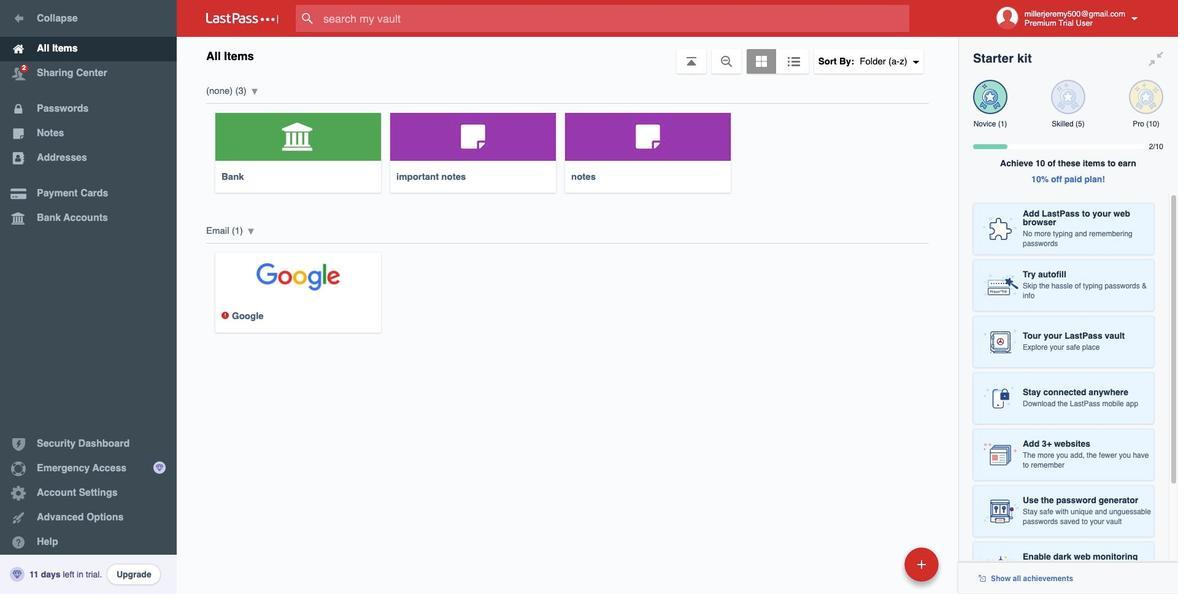 Task type: locate. For each thing, give the bounding box(es) containing it.
search my vault text field
[[296, 5, 934, 32]]

vault options navigation
[[177, 37, 959, 74]]

Search search field
[[296, 5, 934, 32]]

main navigation navigation
[[0, 0, 177, 594]]

new item element
[[821, 547, 944, 582]]

lastpass image
[[206, 13, 279, 24]]



Task type: describe. For each thing, give the bounding box(es) containing it.
new item navigation
[[821, 544, 947, 594]]



